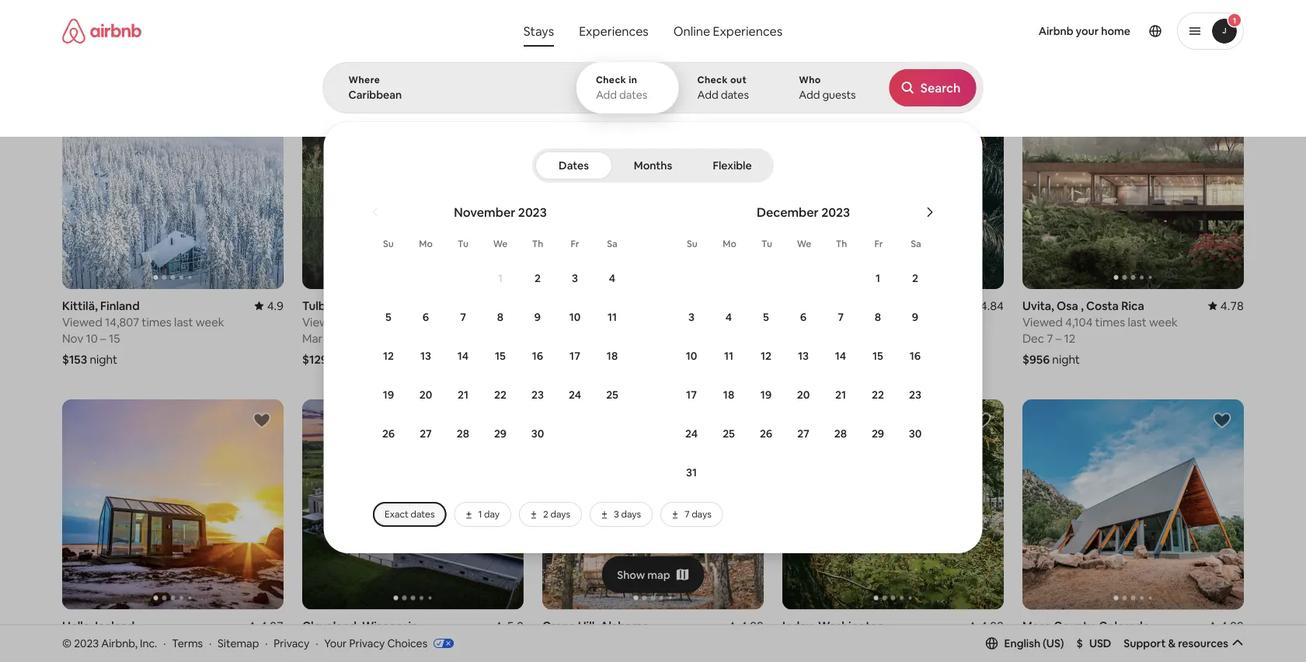 Task type: locate. For each thing, give the bounding box(es) containing it.
1 19 button from the left
[[370, 376, 407, 413]]

2 9 from the left
[[912, 310, 919, 324]]

1 horizontal spatial colorado
[[1099, 619, 1150, 634]]

16 button down 4.88
[[519, 337, 556, 375]]

8 for second "8" button from right
[[497, 310, 504, 324]]

4 left 4.95
[[726, 310, 732, 324]]

0 vertical spatial 17 button
[[556, 337, 594, 375]]

0 horizontal spatial 16 button
[[519, 337, 556, 375]]

1 button up indonesia in the right top of the page
[[860, 260, 897, 297]]

add inside the 'check out add dates'
[[698, 88, 719, 102]]

dates inside the 'check out add dates'
[[721, 88, 749, 102]]

7
[[460, 310, 466, 324], [838, 310, 844, 324], [1047, 331, 1053, 346], [685, 508, 690, 520]]

dates right exact
[[411, 508, 435, 520]]

1 sa from the left
[[607, 238, 618, 250]]

4 button
[[594, 260, 631, 297], [710, 298, 748, 336]]

months button
[[616, 152, 691, 180]]

group for walden, colorado
[[542, 78, 764, 289]]

0 horizontal spatial 28
[[457, 427, 470, 441]]

0 horizontal spatial 13
[[420, 349, 431, 363]]

1 19 from the left
[[383, 388, 394, 402]]

show
[[617, 568, 645, 582]]

1 vertical spatial 10
[[86, 331, 98, 346]]

4.99 out of 5 average rating image
[[728, 619, 764, 634]]

tab list containing dates
[[535, 148, 771, 183]]

21 for 2nd "21" button from right
[[458, 388, 469, 402]]

colorado up support on the right of page
[[1099, 619, 1150, 634]]

days left 3 days
[[551, 508, 571, 520]]

2023 down hella,
[[74, 636, 99, 650]]

2 down november 2023
[[535, 271, 541, 285]]

2 9 button from the left
[[897, 298, 934, 336]]

13 for 2nd the '13' button
[[798, 349, 809, 363]]

1 horizontal spatial 5 button
[[748, 298, 785, 336]]

2 14 button from the left
[[822, 337, 860, 375]]

experiences
[[579, 23, 649, 39], [713, 23, 783, 39]]

last inside kittilä, finland viewed 14,807 times last week nov 10 – 15 $153 night
[[174, 314, 193, 329]]

2 27 from the left
[[798, 427, 810, 441]]

1 horizontal spatial 24
[[685, 427, 698, 441]]

0 horizontal spatial 9 button
[[519, 298, 556, 336]]

21 button
[[445, 376, 482, 413], [822, 376, 860, 413]]

11 for top "11" "button"
[[608, 310, 617, 324]]

times down costa
[[1096, 314, 1125, 329]]

30
[[531, 427, 544, 441], [909, 427, 922, 441]]

group for abiansemal, indonesia
[[783, 78, 1004, 289]]

1 horizontal spatial 5
[[386, 310, 392, 324]]

17 for leftmost 17 button
[[570, 349, 580, 363]]

5 button
[[370, 298, 407, 336], [748, 298, 785, 336]]

None search field
[[323, 0, 1306, 553]]

16 down walden,
[[532, 349, 543, 363]]

0 vertical spatial colorado
[[590, 298, 641, 313]]

1 7 button from the left
[[445, 298, 482, 336]]

– right 'dec'
[[1056, 331, 1062, 346]]

english (us)
[[1005, 636, 1064, 650]]

26
[[382, 427, 395, 441], [760, 427, 773, 441]]

1 button
[[482, 260, 519, 297], [860, 260, 897, 297]]

support
[[1124, 636, 1166, 650]]

in
[[629, 74, 638, 86]]

4
[[609, 271, 616, 285], [726, 310, 732, 324]]

add left add to wishlist: walden, colorado image on the top right of the page
[[698, 88, 719, 102]]

20 button down $499
[[785, 376, 822, 413]]

30 down the $105
[[531, 427, 544, 441]]

25 button up 31 button
[[710, 415, 748, 452]]

5 right apr
[[370, 331, 376, 346]]

1 vertical spatial 3 button
[[673, 298, 710, 336]]

1 21 button from the left
[[445, 376, 482, 413]]

1 horizontal spatial 20 button
[[785, 376, 822, 413]]

11 right walden,
[[608, 310, 617, 324]]

10 inside kittilä, finland viewed 14,807 times last week nov 10 – 15 $153 night
[[86, 331, 98, 346]]

sitemap link
[[218, 636, 259, 650]]

12 down africa
[[383, 349, 394, 363]]

6
[[423, 310, 429, 324], [800, 310, 807, 324]]

1 horizontal spatial 15
[[495, 349, 506, 363]]

2 8 from the left
[[875, 310, 881, 324]]

13 button down africa
[[407, 337, 445, 375]]

23 button left add to wishlist: index, washington icon
[[897, 376, 934, 413]]

1 horizontal spatial 3 button
[[673, 298, 710, 336]]

days for 3 days
[[621, 508, 641, 520]]

3 · from the left
[[265, 636, 268, 650]]

mansions
[[584, 99, 625, 112]]

viewed down mesa
[[1023, 635, 1063, 650]]

group for cleveland, wisconsin
[[302, 399, 524, 610]]

2 privacy from the left
[[349, 636, 385, 650]]

24 button up 31 button
[[673, 415, 710, 452]]

2 16 from the left
[[910, 349, 921, 363]]

1 horizontal spatial 17
[[686, 388, 697, 402]]

0 horizontal spatial check
[[596, 74, 627, 86]]

1 14 button from the left
[[445, 337, 482, 375]]

0 horizontal spatial 26
[[382, 427, 395, 441]]

0 horizontal spatial 17 button
[[556, 337, 594, 375]]

th down december 2023
[[836, 238, 847, 250]]

0 horizontal spatial 23 button
[[519, 376, 556, 413]]

1 horizontal spatial 10 button
[[673, 337, 710, 375]]

1 28 button from the left
[[445, 415, 482, 452]]

1 26 from the left
[[382, 427, 395, 441]]

2 16 button from the left
[[897, 337, 934, 375]]

1 horizontal spatial 18 button
[[710, 376, 748, 413]]

12 inside uvita, osa , costa rica viewed 4,104 times last week dec 7 – 12 $956 night
[[1064, 331, 1076, 346]]

0 vertical spatial 31
[[325, 331, 337, 346]]

24
[[569, 388, 581, 402], [685, 427, 698, 441]]

23 button down the $105
[[519, 376, 556, 413]]

2 8 button from the left
[[860, 298, 897, 336]]

0 horizontal spatial 2 button
[[519, 260, 556, 297]]

check inside the 'check out add dates'
[[698, 74, 728, 86]]

9 button up the $105
[[519, 298, 556, 336]]

1 horizontal spatial 31
[[686, 466, 697, 480]]

0 horizontal spatial 3
[[572, 271, 578, 285]]

1 add from the left
[[596, 88, 617, 102]]

11 down 4.95 out of 5 average rating icon
[[724, 349, 734, 363]]

1 horizontal spatial 27
[[798, 427, 810, 441]]

group for mesa county, colorado
[[1023, 399, 1244, 610]]

30 button down the $105
[[519, 415, 556, 452]]

11 button down 4.95 out of 5 average rating icon
[[710, 337, 748, 375]]

1 su from the left
[[383, 238, 394, 250]]

0 horizontal spatial 31
[[325, 331, 337, 346]]

0 horizontal spatial 12 button
[[370, 337, 407, 375]]

1 horizontal spatial 30
[[909, 427, 922, 441]]

times inside cleveland, wisconsin viewed 3,673 times last week
[[376, 635, 406, 650]]

last right the 14,807
[[174, 314, 193, 329]]

last down africa
[[409, 314, 428, 329]]

check left in
[[596, 74, 627, 86]]

·
[[163, 636, 166, 650], [209, 636, 212, 650], [265, 636, 268, 650], [316, 636, 318, 650]]

25
[[606, 388, 619, 402], [723, 427, 735, 441]]

14 button
[[445, 337, 482, 375], [822, 337, 860, 375]]

english
[[1005, 636, 1041, 650]]

4.95 out of 5 average rating image
[[728, 298, 764, 313]]

2 – from the left
[[339, 331, 345, 346]]

3 button up walden,
[[556, 260, 594, 297]]

night right the $105
[[571, 351, 598, 367]]

0 horizontal spatial 30 button
[[519, 415, 556, 452]]

2 7 button from the left
[[822, 298, 860, 336]]

experiences inside "button"
[[579, 23, 649, 39]]

1 8 from the left
[[497, 310, 504, 324]]

viewed down tulbagh,
[[302, 314, 343, 329]]

tab list
[[535, 148, 771, 183]]

week inside abiansemal, indonesia viewed 25,526 times last week
[[917, 314, 946, 329]]

colorado
[[590, 298, 641, 313], [1099, 619, 1150, 634]]

11 button
[[594, 298, 631, 336], [710, 337, 748, 375]]

terms
[[172, 636, 203, 650]]

november
[[454, 204, 516, 220]]

domes
[[937, 99, 968, 112]]

times inside walden, colorado viewed 4,033 times last week
[[617, 314, 647, 329]]

viewed down cleveland,
[[302, 635, 343, 650]]

guests
[[823, 88, 856, 102]]

5.0 out of 5 average rating image
[[495, 619, 524, 634]]

dates down out
[[721, 88, 749, 102]]

20 down $499
[[797, 388, 810, 402]]

mo up 4.95 out of 5 average rating icon
[[723, 238, 737, 250]]

2 21 from the left
[[836, 388, 846, 402]]

mar
[[302, 331, 323, 346]]

times inside hella, iceland viewed 2,556 times last week
[[137, 635, 166, 650]]

1 6 button from the left
[[407, 298, 445, 336]]

4,104
[[1066, 314, 1093, 329]]

1 horizontal spatial 22
[[872, 388, 884, 402]]

group for index, washington
[[783, 399, 1004, 610]]

4.99 for 4.99 out of 5 average rating icon
[[1221, 619, 1244, 634]]

4.93 out of 5 average rating image
[[968, 619, 1004, 634]]

your privacy choices link
[[324, 636, 454, 651]]

3 left 4.95 out of 5 average rating icon
[[689, 310, 695, 324]]

15 button
[[482, 337, 519, 375], [860, 337, 897, 375]]

days for 2 days
[[551, 508, 571, 520]]

0 horizontal spatial 29
[[494, 427, 507, 441]]

last inside "mesa county, colorado viewed 1,760 times last week"
[[1128, 635, 1147, 650]]

1 horizontal spatial 6 button
[[785, 298, 822, 336]]

8 for first "8" button from the right
[[875, 310, 881, 324]]

add down the 'experiences' "button"
[[596, 88, 617, 102]]

2 19 from the left
[[761, 388, 772, 402]]

1 20 from the left
[[419, 388, 432, 402]]

2023 right the november
[[518, 204, 547, 220]]

tu down the november
[[458, 238, 469, 250]]

november 2023
[[454, 204, 547, 220]]

mo up africa
[[419, 238, 433, 250]]

0 horizontal spatial 25 button
[[594, 376, 631, 413]]

13 button
[[407, 337, 445, 375], [785, 337, 822, 375]]

airbnb your home
[[1039, 24, 1131, 38]]

2 horizontal spatial 10
[[686, 349, 697, 363]]

fr up indonesia in the right top of the page
[[875, 238, 883, 250]]

costa
[[1087, 298, 1119, 313]]

19 button down $499
[[748, 376, 785, 413]]

30 for 1st 30 button from right
[[909, 427, 922, 441]]

1 20 button from the left
[[407, 376, 445, 413]]

what can we help you find? tab list
[[511, 16, 661, 47]]

1 23 from the left
[[532, 388, 544, 402]]

0 horizontal spatial 23
[[532, 388, 544, 402]]

last down 'wisconsin'
[[409, 635, 428, 650]]

25,526
[[825, 314, 861, 329]]

days up show
[[621, 508, 641, 520]]

1 horizontal spatial 8 button
[[860, 298, 897, 336]]

11 button right walden,
[[594, 298, 631, 336]]

0 horizontal spatial th
[[532, 238, 543, 250]]

0 horizontal spatial 2023
[[74, 636, 99, 650]]

1 horizontal spatial 18
[[723, 388, 735, 402]]

days
[[551, 508, 571, 520], [621, 508, 641, 520], [692, 508, 712, 520]]

dates for check in add dates
[[620, 88, 648, 102]]

1 experiences from the left
[[579, 23, 649, 39]]

16 button down indonesia in the right top of the page
[[897, 337, 934, 375]]

colorado inside walden, colorado viewed 4,033 times last week
[[590, 298, 641, 313]]

12 left $499
[[761, 349, 772, 363]]

add for check out add dates
[[698, 88, 719, 102]]

31 inside tulbagh, south africa viewed 9,887 times last week mar 31 – apr 5 $129
[[325, 331, 337, 346]]

2 28 from the left
[[835, 427, 847, 441]]

2 27 button from the left
[[785, 415, 822, 452]]

0 horizontal spatial we
[[493, 238, 508, 250]]

stays button
[[511, 16, 567, 47]]

colorado inside "mesa county, colorado viewed 1,760 times last week"
[[1099, 619, 1150, 634]]

3 for 3 button to the bottom
[[689, 310, 695, 324]]

last down rica
[[1128, 314, 1147, 329]]

5 for 2nd 5 button from the left
[[763, 310, 769, 324]]

6 button left 25,526
[[785, 298, 822, 336]]

24 up 31 button
[[685, 427, 698, 441]]

5 left abiansemal,
[[763, 310, 769, 324]]

3 button left 4.95 out of 5 average rating icon
[[673, 298, 710, 336]]

0 horizontal spatial 22 button
[[482, 376, 519, 413]]

none search field containing stays
[[323, 0, 1306, 553]]

2 29 button from the left
[[860, 415, 897, 452]]

crane
[[542, 619, 575, 634]]

su
[[383, 238, 394, 250], [687, 238, 698, 250]]

0 horizontal spatial su
[[383, 238, 394, 250]]

1 21 from the left
[[458, 388, 469, 402]]

1 22 from the left
[[494, 388, 507, 402]]

experiences up out
[[713, 23, 783, 39]]

22
[[494, 388, 507, 402], [872, 388, 884, 402]]

0 horizontal spatial 4.99
[[741, 619, 764, 634]]

2 horizontal spatial 5
[[763, 310, 769, 324]]

4.99 left index, at bottom
[[741, 619, 764, 634]]

tu down december
[[762, 238, 772, 250]]

0 horizontal spatial 14
[[458, 349, 469, 363]]

2 th from the left
[[836, 238, 847, 250]]

terms · sitemap · privacy ·
[[172, 636, 318, 650]]

1 days from the left
[[551, 508, 571, 520]]

13 for 1st the '13' button from the left
[[420, 349, 431, 363]]

2 add from the left
[[698, 88, 719, 102]]

1 4.99 from the left
[[741, 619, 764, 634]]

31 right mar
[[325, 331, 337, 346]]

16 down abiansemal, indonesia viewed 25,526 times last week
[[910, 349, 921, 363]]

0 horizontal spatial privacy
[[274, 636, 310, 650]]

0 horizontal spatial mo
[[419, 238, 433, 250]]

2 26 from the left
[[760, 427, 773, 441]]

2 right day
[[543, 508, 549, 520]]

0 vertical spatial 18
[[607, 349, 618, 363]]

0 horizontal spatial fr
[[571, 238, 579, 250]]

0 horizontal spatial 20 button
[[407, 376, 445, 413]]

1 horizontal spatial 30 button
[[897, 415, 934, 452]]

1 horizontal spatial 14 button
[[822, 337, 860, 375]]

1 horizontal spatial 6
[[800, 310, 807, 324]]

2 4.99 from the left
[[1221, 619, 1244, 634]]

1 horizontal spatial experiences
[[713, 23, 783, 39]]

africa
[[387, 298, 420, 313]]

3 right '2 days'
[[614, 508, 619, 520]]

1 horizontal spatial 23
[[909, 388, 922, 402]]

0 horizontal spatial 21 button
[[445, 376, 482, 413]]

night right "$956"
[[1053, 351, 1080, 367]]

2 button up 4.88
[[519, 260, 556, 297]]

1 vertical spatial 31
[[686, 466, 697, 480]]

times down indonesia in the right top of the page
[[863, 314, 893, 329]]

0 horizontal spatial –
[[100, 331, 106, 346]]

4.84 out of 5 average rating image
[[968, 298, 1004, 313]]

dates inside 'check in add dates'
[[620, 88, 648, 102]]

tab list inside 'stays' tab panel
[[535, 148, 771, 183]]

add to wishlist: hella, iceland image
[[253, 411, 271, 430]]

check for check out add dates
[[698, 74, 728, 86]]

1 button for december 2023
[[860, 260, 897, 297]]

0 horizontal spatial 18
[[607, 349, 618, 363]]

0 horizontal spatial 7 button
[[445, 298, 482, 336]]

1 vertical spatial 17
[[686, 388, 697, 402]]

2 2 button from the left
[[897, 260, 934, 297]]

1 horizontal spatial 27 button
[[785, 415, 822, 452]]

experiences up in
[[579, 23, 649, 39]]

skiing
[[728, 99, 755, 112]]

2 check from the left
[[698, 74, 728, 86]]

15 down 4.88 out of 5 average rating image
[[495, 349, 506, 363]]

add for check in add dates
[[596, 88, 617, 102]]

0 vertical spatial 3
[[572, 271, 578, 285]]

8 button right abiansemal,
[[860, 298, 897, 336]]

4.84
[[981, 298, 1004, 313]]

wisconsin
[[362, 619, 418, 634]]

viewed down hella,
[[62, 635, 102, 650]]

1 button up 4.88 out of 5 average rating image
[[482, 260, 519, 297]]

walden,
[[542, 298, 587, 313]]

17
[[570, 349, 580, 363], [686, 388, 697, 402]]

9 right 4.88
[[535, 310, 541, 324]]

15 button down abiansemal, indonesia viewed 25,526 times last week
[[860, 337, 897, 375]]

1 horizontal spatial 13 button
[[785, 337, 822, 375]]

0 horizontal spatial days
[[551, 508, 571, 520]]

airbnb,
[[101, 636, 138, 650]]

15 down abiansemal, indonesia viewed 25,526 times last week
[[873, 349, 884, 363]]

30 left add to wishlist: index, washington icon
[[909, 427, 922, 441]]

31 button
[[673, 454, 710, 491]]

1 horizontal spatial 4.99
[[1221, 619, 1244, 634]]

– left apr
[[339, 331, 345, 346]]

1 horizontal spatial –
[[339, 331, 345, 346]]

1 vertical spatial 3
[[689, 310, 695, 324]]

1 30 from the left
[[531, 427, 544, 441]]

profile element
[[809, 0, 1244, 62]]

2 29 from the left
[[872, 427, 885, 441]]

9 button
[[519, 298, 556, 336], [897, 298, 934, 336]]

0 horizontal spatial 30
[[531, 427, 544, 441]]

6 right africa
[[423, 310, 429, 324]]

12
[[1064, 331, 1076, 346], [383, 349, 394, 363], [761, 349, 772, 363]]

1 horizontal spatial 3
[[614, 508, 619, 520]]

0 horizontal spatial 25
[[606, 388, 619, 402]]

we down december 2023
[[797, 238, 812, 250]]

1 horizontal spatial 21 button
[[822, 376, 860, 413]]

0 horizontal spatial 11
[[608, 310, 617, 324]]

times right the 14,807
[[142, 314, 172, 329]]

0 horizontal spatial 4 button
[[594, 260, 631, 297]]

1 26 button from the left
[[370, 415, 407, 452]]

1 horizontal spatial 29
[[872, 427, 885, 441]]

27
[[420, 427, 432, 441], [798, 427, 810, 441]]

0 horizontal spatial 9
[[535, 310, 541, 324]]

week inside walden, colorado viewed 4,033 times last week
[[671, 314, 700, 329]]

19 for second 19 button from the left
[[761, 388, 772, 402]]

th down november 2023
[[532, 238, 543, 250]]

kittilä,
[[62, 298, 98, 313]]

20 down tulbagh, south africa viewed 9,887 times last week mar 31 – apr 5 $129
[[419, 388, 432, 402]]

–
[[100, 331, 106, 346], [339, 331, 345, 346], [1056, 331, 1062, 346]]

1 horizontal spatial th
[[836, 238, 847, 250]]

2 button
[[519, 260, 556, 297], [897, 260, 934, 297]]

viewed inside cleveland, wisconsin viewed 3,673 times last week
[[302, 635, 343, 650]]

1 horizontal spatial 11
[[724, 349, 734, 363]]

add
[[596, 88, 617, 102], [698, 88, 719, 102], [799, 88, 820, 102]]

index, washington
[[783, 619, 885, 634]]

last inside abiansemal, indonesia viewed 25,526 times last week
[[896, 314, 915, 329]]

3 – from the left
[[1056, 331, 1062, 346]]

5 button up $499
[[748, 298, 785, 336]]

2 30 from the left
[[909, 427, 922, 441]]

viewed
[[62, 314, 102, 329], [302, 314, 343, 329], [542, 314, 583, 329], [783, 314, 823, 329], [1023, 314, 1063, 329], [62, 635, 102, 650], [302, 635, 343, 650], [1023, 635, 1063, 650]]

10 button
[[556, 298, 594, 336], [673, 337, 710, 375]]

31 up 7 days
[[686, 466, 697, 480]]

25 button down "$105 night"
[[594, 376, 631, 413]]

12 button right apr
[[370, 337, 407, 375]]

24 button down "$105 night"
[[556, 376, 594, 413]]

21
[[458, 388, 469, 402], [836, 388, 846, 402]]

3
[[572, 271, 578, 285], [689, 310, 695, 324], [614, 508, 619, 520]]

check left out
[[698, 74, 728, 86]]

night right $153
[[90, 351, 117, 367]]

1 2 button from the left
[[519, 260, 556, 297]]

0 horizontal spatial 16
[[532, 349, 543, 363]]

2 horizontal spatial 2
[[912, 271, 919, 285]]

2 days from the left
[[621, 508, 641, 520]]

group for tulbagh, south africa
[[302, 78, 524, 289]]

2 5 button from the left
[[748, 298, 785, 336]]

week
[[196, 314, 224, 329], [431, 314, 459, 329], [671, 314, 700, 329], [917, 314, 946, 329], [1150, 314, 1178, 329], [191, 635, 219, 650], [430, 635, 459, 650], [1149, 635, 1178, 650]]

1 13 from the left
[[420, 349, 431, 363]]

group
[[62, 62, 978, 123], [62, 78, 284, 289], [302, 78, 524, 289], [542, 78, 764, 289], [783, 78, 1004, 289], [1023, 78, 1244, 289], [62, 399, 284, 610], [302, 399, 524, 610], [542, 399, 764, 610], [783, 399, 1004, 610], [1023, 399, 1244, 610]]

– inside tulbagh, south africa viewed 9,887 times last week mar 31 – apr 5 $129
[[339, 331, 345, 346]]

20
[[419, 388, 432, 402], [797, 388, 810, 402]]

abiansemal,
[[783, 298, 850, 313]]

colorado up 4,033
[[590, 298, 641, 313]]

15 for first 15 button from the right
[[873, 349, 884, 363]]

week inside kittilä, finland viewed 14,807 times last week nov 10 – 15 $153 night
[[196, 314, 224, 329]]

1 inside dropdown button
[[1233, 15, 1237, 25]]

3 add from the left
[[799, 88, 820, 102]]

0 horizontal spatial experiences
[[579, 23, 649, 39]]

· right 'inc.'
[[163, 636, 166, 650]]

7 days
[[685, 508, 712, 520]]

check inside 'check in add dates'
[[596, 74, 627, 86]]

last right 'inc.'
[[169, 635, 188, 650]]

1 night from the left
[[90, 351, 117, 367]]

viewed down abiansemal,
[[783, 314, 823, 329]]

14
[[458, 349, 469, 363], [835, 349, 847, 363]]

1 – from the left
[[100, 331, 106, 346]]

3 up walden,
[[572, 271, 578, 285]]

3 days
[[614, 508, 641, 520]]

1 horizontal spatial 16
[[910, 349, 921, 363]]

0 horizontal spatial 13 button
[[407, 337, 445, 375]]

1 fr from the left
[[571, 238, 579, 250]]

7 inside uvita, osa , costa rica viewed 4,104 times last week dec 7 – 12 $956 night
[[1047, 331, 1053, 346]]

2 22 button from the left
[[860, 376, 897, 413]]

1 horizontal spatial 14
[[835, 349, 847, 363]]

2 20 from the left
[[797, 388, 810, 402]]

add inside 'check in add dates'
[[596, 88, 617, 102]]

fr up walden,
[[571, 238, 579, 250]]

night inside uvita, osa , costa rica viewed 4,104 times last week dec 7 – 12 $956 night
[[1053, 351, 1080, 367]]

2 button up indonesia in the right top of the page
[[897, 260, 934, 297]]

18 for bottom 18 button
[[723, 388, 735, 402]]

show map button
[[602, 556, 705, 593]]

1 horizontal spatial 15 button
[[860, 337, 897, 375]]

last left &
[[1128, 635, 1147, 650]]

choices
[[387, 636, 428, 650]]

2 for december 2023
[[912, 271, 919, 285]]

last inside uvita, osa , costa rica viewed 4,104 times last week dec 7 – 12 $956 night
[[1128, 314, 1147, 329]]

times right 4,033
[[617, 314, 647, 329]]

group for hella, iceland
[[62, 399, 284, 610]]

4 up walden, colorado viewed 4,033 times last week
[[609, 271, 616, 285]]

1 horizontal spatial 25
[[723, 427, 735, 441]]

2 21 button from the left
[[822, 376, 860, 413]]

check in add dates
[[596, 74, 648, 102]]

who
[[799, 74, 821, 86]]

indonesia
[[852, 298, 905, 313]]

0 vertical spatial 10 button
[[556, 298, 594, 336]]

0 horizontal spatial 22
[[494, 388, 507, 402]]

1 vertical spatial 10 button
[[673, 337, 710, 375]]

26 button
[[370, 415, 407, 452], [748, 415, 785, 452]]

viewed inside kittilä, finland viewed 14,807 times last week nov 10 – 15 $153 night
[[62, 314, 102, 329]]

1 check from the left
[[596, 74, 627, 86]]

– down the 14,807
[[100, 331, 106, 346]]

group for kittilä, finland
[[62, 78, 284, 289]]

2 experiences from the left
[[713, 23, 783, 39]]

privacy down 4.97
[[274, 636, 310, 650]]

calendar application
[[342, 187, 1306, 496]]

– inside kittilä, finland viewed 14,807 times last week nov 10 – 15 $153 night
[[100, 331, 106, 346]]

2023 right december
[[822, 204, 850, 220]]

county,
[[1054, 619, 1097, 634]]

2 13 from the left
[[798, 349, 809, 363]]

week inside "mesa county, colorado viewed 1,760 times last week"
[[1149, 635, 1178, 650]]

0 horizontal spatial 5
[[370, 331, 376, 346]]

2 6 button from the left
[[785, 298, 822, 336]]

airbnb
[[1039, 24, 1074, 38]]

week inside hella, iceland viewed 2,556 times last week
[[191, 635, 219, 650]]

check out add dates
[[698, 74, 749, 102]]

1 vertical spatial 4 button
[[710, 298, 748, 336]]



Task type: describe. For each thing, give the bounding box(es) containing it.
add to wishlist: index, washington image
[[973, 411, 992, 430]]

21 for second "21" button from the left
[[836, 388, 846, 402]]

1 button for november 2023
[[482, 260, 519, 297]]

washington
[[818, 619, 885, 634]]

week inside tulbagh, south africa viewed 9,887 times last week mar 31 – apr 5 $129
[[431, 314, 459, 329]]

0 vertical spatial 11 button
[[594, 298, 631, 336]]

times inside abiansemal, indonesia viewed 25,526 times last week
[[863, 314, 893, 329]]

online experiences link
[[661, 16, 795, 47]]

day
[[484, 508, 500, 520]]

hill,
[[578, 619, 598, 634]]

times inside "mesa county, colorado viewed 1,760 times last week"
[[1095, 635, 1125, 650]]

5.0
[[507, 619, 524, 634]]

20 for first 20 button from right
[[797, 388, 810, 402]]

©
[[62, 636, 72, 650]]

group for uvita, osa , costa rica
[[1023, 78, 1244, 289]]

hella, iceland viewed 2,556 times last week
[[62, 619, 219, 650]]

group for crane hill, alabama
[[542, 399, 764, 610]]

add to wishlist: abiansemal, indonesia image
[[973, 90, 992, 109]]

1 th from the left
[[532, 238, 543, 250]]

apr
[[348, 331, 367, 346]]

15 inside kittilä, finland viewed 14,807 times last week nov 10 – 15 $153 night
[[109, 331, 120, 346]]

last inside cleveland, wisconsin viewed 3,673 times last week
[[409, 635, 428, 650]]

last inside hella, iceland viewed 2,556 times last week
[[169, 635, 188, 650]]

20 for 2nd 20 button from the right
[[419, 388, 432, 402]]

4.88 out of 5 average rating image
[[488, 298, 524, 313]]

1 8 button from the left
[[482, 298, 519, 336]]

night inside kittilä, finland viewed 14,807 times last week nov 10 – 15 $153 night
[[90, 351, 117, 367]]

dates
[[559, 159, 589, 173]]

1 horizontal spatial 10
[[569, 310, 581, 324]]

5 for 1st 5 button from left
[[386, 310, 392, 324]]

last inside walden, colorado viewed 4,033 times last week
[[650, 314, 669, 329]]

south
[[352, 298, 385, 313]]

3 for the leftmost 3 button
[[572, 271, 578, 285]]

1 23 button from the left
[[519, 376, 556, 413]]

2 20 button from the left
[[785, 376, 822, 413]]

0 horizontal spatial 3 button
[[556, 260, 594, 297]]

0 horizontal spatial dates
[[411, 508, 435, 520]]

inc.
[[140, 636, 157, 650]]

1 29 button from the left
[[482, 415, 519, 452]]

$129
[[302, 351, 328, 367]]

months
[[634, 159, 672, 173]]

check for check in add dates
[[596, 74, 627, 86]]

0 horizontal spatial 18 button
[[594, 337, 631, 375]]

2 23 button from the left
[[897, 376, 934, 413]]

2 days
[[543, 508, 571, 520]]

2 13 button from the left
[[785, 337, 822, 375]]

1 horizontal spatial 2
[[543, 508, 549, 520]]

resources
[[1178, 636, 1229, 650]]

1 vertical spatial 25
[[723, 427, 735, 441]]

0 horizontal spatial 10 button
[[556, 298, 594, 336]]

2 tu from the left
[[762, 238, 772, 250]]

,
[[1081, 298, 1084, 313]]

1 9 button from the left
[[519, 298, 556, 336]]

2 26 button from the left
[[748, 415, 785, 452]]

times inside tulbagh, south africa viewed 9,887 times last week mar 31 – apr 5 $129
[[377, 314, 407, 329]]

2 19 button from the left
[[748, 376, 785, 413]]

11 for "11" "button" to the right
[[724, 349, 734, 363]]

1 mo from the left
[[419, 238, 433, 250]]

1 30 button from the left
[[519, 415, 556, 452]]

abiansemal, indonesia viewed 25,526 times last week
[[783, 298, 946, 329]]

2023 for ©
[[74, 636, 99, 650]]

4.97 out of 5 average rating image
[[248, 619, 284, 634]]

$499 night
[[783, 351, 841, 367]]

nov
[[62, 331, 83, 346]]

2 15 button from the left
[[860, 337, 897, 375]]

kittilä, finland viewed 14,807 times last week nov 10 – 15 $153 night
[[62, 298, 224, 367]]

3 night from the left
[[813, 351, 841, 367]]

online experiences
[[674, 23, 783, 39]]

2 su from the left
[[687, 238, 698, 250]]

2023 for december
[[822, 204, 850, 220]]

0 vertical spatial 4 button
[[594, 260, 631, 297]]

2 button for november 2023
[[519, 260, 556, 297]]

2 22 from the left
[[872, 388, 884, 402]]

1 14 from the left
[[458, 349, 469, 363]]

9 for 2nd 9 button from the left
[[912, 310, 919, 324]]

flexible
[[713, 159, 752, 173]]

Where field
[[349, 88, 552, 102]]

4.99 out of 5 average rating image
[[1208, 619, 1244, 634]]

15 for 2nd 15 button from the right
[[495, 349, 506, 363]]

4.95
[[741, 298, 764, 313]]

4.9
[[267, 298, 284, 313]]

uvita,
[[1023, 298, 1055, 313]]

treehouses
[[280, 99, 331, 112]]

beachfront
[[856, 99, 906, 112]]

18 for left 18 button
[[607, 349, 618, 363]]

december 2023
[[757, 204, 850, 220]]

tulbagh,
[[302, 298, 349, 313]]

tulbagh, south africa viewed 9,887 times last week mar 31 – apr 5 $129
[[302, 298, 459, 367]]

index,
[[783, 619, 816, 634]]

$105 night
[[542, 351, 598, 367]]

cleveland, wisconsin viewed 3,673 times last week
[[302, 619, 459, 650]]

week inside cleveland, wisconsin viewed 3,673 times last week
[[430, 635, 459, 650]]

mesa
[[1023, 619, 1052, 634]]

exact
[[385, 508, 409, 520]]

omg!
[[661, 99, 686, 112]]

1 vertical spatial 18 button
[[710, 376, 748, 413]]

your
[[324, 636, 347, 650]]

1 6 from the left
[[423, 310, 429, 324]]

add inside who add guests
[[799, 88, 820, 102]]

out
[[730, 74, 747, 86]]

days for 7 days
[[692, 508, 712, 520]]

your
[[1076, 24, 1099, 38]]

viewed inside walden, colorado viewed 4,033 times last week
[[542, 314, 583, 329]]

online
[[674, 23, 710, 39]]

crane hill, alabama
[[542, 619, 649, 634]]

home
[[1101, 24, 1131, 38]]

– inside uvita, osa , costa rica viewed 4,104 times last week dec 7 – 12 $956 night
[[1056, 331, 1062, 346]]

0 horizontal spatial 24
[[569, 388, 581, 402]]

2,556
[[105, 635, 134, 650]]

stays tab panel
[[323, 62, 1306, 553]]

14,807
[[105, 314, 139, 329]]

4.97
[[260, 619, 284, 634]]

iceland
[[95, 619, 135, 634]]

0 vertical spatial 4
[[609, 271, 616, 285]]

dates button
[[535, 152, 612, 180]]

1 horizontal spatial 11 button
[[710, 337, 748, 375]]

1 15 button from the left
[[482, 337, 519, 375]]

lakefront
[[356, 99, 399, 112]]

31 inside button
[[686, 466, 697, 480]]

experiences button
[[567, 16, 661, 47]]

viewed inside tulbagh, south africa viewed 9,887 times last week mar 31 – apr 5 $129
[[302, 314, 343, 329]]

2 night from the left
[[571, 351, 598, 367]]

$ usd
[[1077, 636, 1112, 650]]

$153
[[62, 351, 87, 367]]

1 horizontal spatial 12
[[761, 349, 772, 363]]

1 27 from the left
[[420, 427, 432, 441]]

17 for rightmost 17 button
[[686, 388, 697, 402]]

1 28 from the left
[[457, 427, 470, 441]]

$105
[[542, 351, 568, 367]]

4.99 for 4.99 out of 5 average rating image
[[741, 619, 764, 634]]

1 5 button from the left
[[370, 298, 407, 336]]

1 we from the left
[[493, 238, 508, 250]]

2 sa from the left
[[911, 238, 922, 250]]

viewed inside abiansemal, indonesia viewed 25,526 times last week
[[783, 314, 823, 329]]

2 vertical spatial 3
[[614, 508, 619, 520]]

30 for second 30 button from the right
[[531, 427, 544, 441]]

cleveland,
[[302, 619, 360, 634]]

1 day
[[478, 508, 500, 520]]

4.93
[[981, 619, 1004, 634]]

9 for 1st 9 button from left
[[535, 310, 541, 324]]

group containing treehouses
[[62, 62, 978, 123]]

2 28 button from the left
[[822, 415, 860, 452]]

finland
[[100, 298, 140, 313]]

walden, colorado viewed 4,033 times last week
[[542, 298, 700, 329]]

1 horizontal spatial 24 button
[[673, 415, 710, 452]]

1 22 button from the left
[[482, 376, 519, 413]]

0 vertical spatial 25 button
[[594, 376, 631, 413]]

19 for 2nd 19 button from right
[[383, 388, 394, 402]]

flexible button
[[694, 152, 771, 180]]

2 23 from the left
[[909, 388, 922, 402]]

2 14 from the left
[[835, 349, 847, 363]]

&
[[1168, 636, 1176, 650]]

1 · from the left
[[163, 636, 166, 650]]

1 29 from the left
[[494, 427, 507, 441]]

viewed inside hella, iceland viewed 2,556 times last week
[[62, 635, 102, 650]]

1 16 button from the left
[[519, 337, 556, 375]]

last inside tulbagh, south africa viewed 9,887 times last week mar 31 – apr 5 $129
[[409, 314, 428, 329]]

support & resources
[[1124, 636, 1229, 650]]

1 horizontal spatial 25 button
[[710, 415, 748, 452]]

1 tu from the left
[[458, 238, 469, 250]]

(us)
[[1043, 636, 1064, 650]]

add to wishlist: walden, colorado image
[[733, 90, 752, 109]]

privacy inside your privacy choices link
[[349, 636, 385, 650]]

2 12 button from the left
[[748, 337, 785, 375]]

0 vertical spatial 24 button
[[556, 376, 594, 413]]

5 inside tulbagh, south africa viewed 9,887 times last week mar 31 – apr 5 $129
[[370, 331, 376, 346]]

2 vertical spatial 10
[[686, 349, 697, 363]]

4 · from the left
[[316, 636, 318, 650]]

times inside uvita, osa , costa rica viewed 4,104 times last week dec 7 – 12 $956 night
[[1096, 314, 1125, 329]]

2 for november 2023
[[535, 271, 541, 285]]

dates for check out add dates
[[721, 88, 749, 102]]

1 12 button from the left
[[370, 337, 407, 375]]

2 fr from the left
[[875, 238, 883, 250]]

2 we from the left
[[797, 238, 812, 250]]

2023 for november
[[518, 204, 547, 220]]

1 horizontal spatial 4 button
[[710, 298, 748, 336]]

december
[[757, 204, 819, 220]]

0 vertical spatial 25
[[606, 388, 619, 402]]

map
[[648, 568, 671, 582]]

1 horizontal spatial 17 button
[[673, 376, 710, 413]]

terms link
[[172, 636, 203, 650]]

2 mo from the left
[[723, 238, 737, 250]]

times inside kittilä, finland viewed 14,807 times last week nov 10 – 15 $153 night
[[142, 314, 172, 329]]

2 · from the left
[[209, 636, 212, 650]]

4.78 out of 5 average rating image
[[1208, 298, 1244, 313]]

viewed inside "mesa county, colorado viewed 1,760 times last week"
[[1023, 635, 1063, 650]]

4.9 out of 5 average rating image
[[255, 298, 284, 313]]

1 13 button from the left
[[407, 337, 445, 375]]

0 horizontal spatial 12
[[383, 349, 394, 363]]

viewed inside uvita, osa , costa rica viewed 4,104 times last week dec 7 – 12 $956 night
[[1023, 314, 1063, 329]]

4.78
[[1221, 298, 1244, 313]]

add to wishlist: mesa county, colorado image
[[1213, 411, 1232, 430]]

stays
[[524, 23, 554, 39]]

uvita, osa , costa rica viewed 4,104 times last week dec 7 – 12 $956 night
[[1023, 298, 1178, 367]]

privacy link
[[274, 636, 310, 650]]

2 30 button from the left
[[897, 415, 934, 452]]

2 button for december 2023
[[897, 260, 934, 297]]

2 6 from the left
[[800, 310, 807, 324]]

1 27 button from the left
[[407, 415, 445, 452]]

week inside uvita, osa , costa rica viewed 4,104 times last week dec 7 – 12 $956 night
[[1150, 314, 1178, 329]]

support & resources button
[[1124, 636, 1244, 650]]

rica
[[1122, 298, 1145, 313]]

1 privacy from the left
[[274, 636, 310, 650]]

alabama
[[600, 619, 649, 634]]

1 16 from the left
[[532, 349, 543, 363]]

airbnb your home link
[[1030, 15, 1140, 47]]

osa
[[1057, 298, 1079, 313]]

1 horizontal spatial 4
[[726, 310, 732, 324]]



Task type: vqa. For each thing, say whether or not it's contained in the screenshot.
the before within the 冬山鄉, taiwan hosted by 桔的堡親子城堡民宿 5 nights · feb 15 – 20 $1,055 aud total before taxes
no



